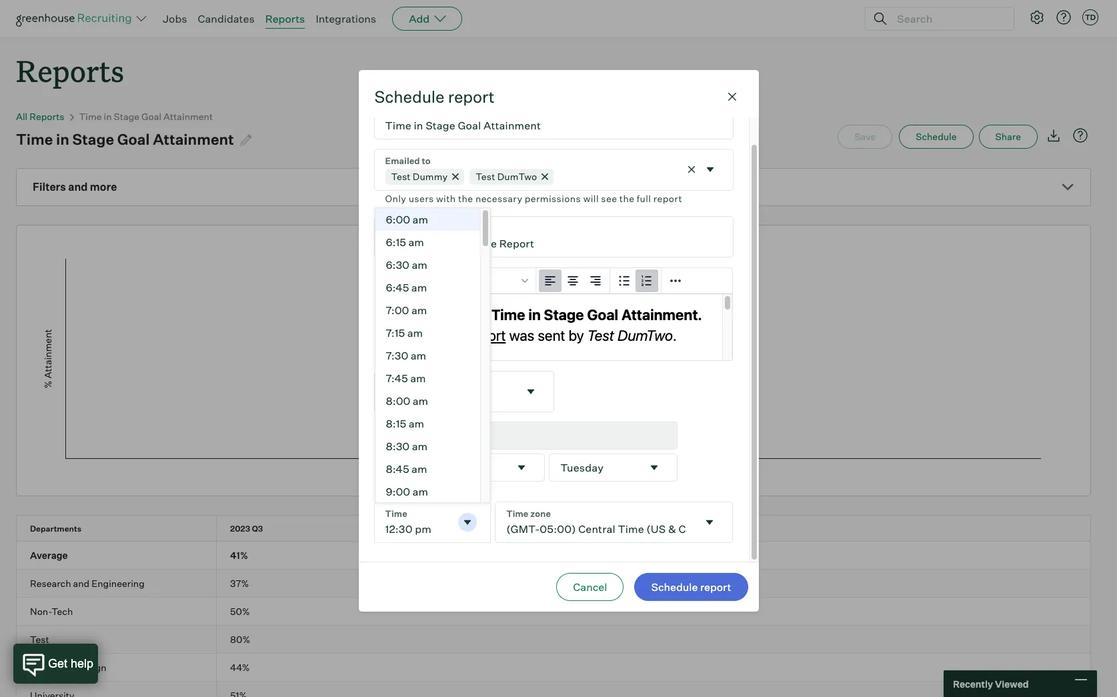 Task type: describe. For each thing, give the bounding box(es) containing it.
specific
[[422, 429, 461, 443]]

row group containing product & design
[[17, 654, 1091, 682]]

On a specific day text field
[[486, 423, 666, 449]]

2 horizontal spatial schedule
[[916, 131, 957, 142]]

0 vertical spatial goal
[[141, 111, 161, 122]]

9:00
[[386, 485, 410, 498]]

7:15 am
[[386, 326, 423, 339]]

design
[[76, 662, 106, 673]]

9:00 am option
[[375, 480, 480, 503]]

will
[[583, 192, 599, 204]]

7:15 am option
[[375, 321, 480, 344]]

6:45 am
[[386, 281, 427, 294]]

6:15 am option
[[375, 230, 480, 253]]

td
[[1085, 13, 1096, 22]]

close modal icon image
[[724, 88, 740, 104]]

2 vertical spatial reports
[[30, 111, 64, 122]]

cancel
[[573, 580, 607, 593]]

average
[[30, 550, 68, 561]]

recently
[[953, 678, 993, 689]]

recently viewed
[[953, 678, 1029, 689]]

test dumtwo
[[476, 170, 537, 182]]

6:15 am
[[386, 235, 424, 248]]

7:00 am option
[[375, 299, 480, 321]]

0 vertical spatial reports
[[265, 12, 305, 25]]

am for 6:30 am
[[412, 258, 427, 271]]

row group containing non-tech
[[17, 598, 1091, 626]]

am for 8:30 am
[[412, 439, 428, 453]]

8:15
[[386, 417, 406, 430]]

1 vertical spatial attainment
[[153, 130, 234, 148]]

am for 7:30 am
[[411, 349, 426, 362]]

full
[[637, 192, 651, 204]]

reports link
[[265, 12, 305, 25]]

row for row group containing test
[[17, 626, 1091, 653]]

all reports
[[16, 111, 64, 122]]

6:30
[[386, 258, 410, 271]]

0 horizontal spatial schedule
[[375, 86, 445, 106]]

schedule button
[[899, 125, 974, 149]]

row for row group containing product & design
[[17, 654, 1091, 681]]

every
[[397, 461, 426, 475]]

am for 8:15 am
[[409, 417, 424, 430]]

row for 6th row group
[[17, 682, 1091, 697]]

departments
[[30, 524, 81, 534]]

6:00
[[386, 212, 410, 226]]

product
[[30, 662, 65, 673]]

save and schedule this report to revisit it! element
[[838, 125, 899, 149]]

research
[[30, 578, 71, 589]]

0 horizontal spatial schedule report
[[375, 86, 495, 106]]

am for 6:15 am
[[409, 235, 424, 248]]

product & design
[[30, 662, 106, 673]]

1 the from the left
[[458, 192, 473, 204]]

test for test dumtwo
[[476, 170, 495, 182]]

41%
[[230, 550, 248, 561]]

only
[[385, 192, 406, 204]]

7:00 am
[[386, 303, 427, 317]]

1 vertical spatial time in stage goal attainment
[[16, 130, 234, 148]]

q3
[[252, 524, 263, 534]]

a
[[414, 429, 420, 443]]

7:00
[[386, 303, 409, 317]]

toggle flyout image inside field
[[703, 163, 717, 176]]

7:45 am
[[386, 371, 426, 385]]

filters
[[33, 180, 66, 194]]

2023
[[230, 524, 250, 534]]

td button
[[1083, 9, 1099, 25]]

users
[[409, 192, 434, 204]]

0 vertical spatial time in stage goal attainment
[[79, 111, 213, 122]]

8:30 am option
[[375, 435, 480, 457]]

7:45
[[386, 371, 408, 385]]

cancel button
[[557, 573, 624, 601]]

with
[[436, 192, 456, 204]]

time in stage goal attainment link
[[79, 111, 213, 122]]

list box containing 6:00 am
[[375, 207, 491, 697]]

0 vertical spatial attainment
[[164, 111, 213, 122]]

download image
[[1046, 128, 1062, 144]]

Search text field
[[894, 9, 1002, 28]]

6:45 am option
[[375, 276, 480, 299]]

none field clear selection
[[375, 149, 733, 206]]

share
[[996, 131, 1021, 142]]

configure image
[[1029, 9, 1045, 25]]

50%
[[230, 606, 250, 617]]

7:45 am option
[[375, 367, 480, 389]]

on
[[397, 429, 412, 443]]

8:45 am option
[[375, 457, 480, 480]]

none field on a specific day
[[486, 423, 677, 449]]

6:00 am
[[386, 212, 428, 226]]

row containing departments
[[17, 516, 1091, 541]]

1 toggle flyout image from the left
[[515, 461, 528, 475]]

report inside field
[[654, 192, 682, 204]]

37%
[[230, 578, 249, 589]]

day
[[463, 429, 481, 443]]

7:15
[[386, 326, 405, 339]]

test inside row
[[30, 634, 49, 645]]

and for filters
[[68, 180, 88, 194]]

research and engineering
[[30, 578, 145, 589]]

only users with the necessary permissions will see the full report
[[385, 192, 682, 204]]



Task type: locate. For each thing, give the bounding box(es) containing it.
dummy
[[413, 170, 448, 182]]

1 row group from the top
[[17, 542, 1091, 570]]

schedule report button
[[635, 573, 748, 601]]

&
[[67, 662, 74, 673]]

reports down greenhouse recruiting 'image'
[[16, 51, 124, 90]]

1 horizontal spatial in
[[104, 111, 112, 122]]

permissions
[[525, 192, 581, 204]]

6:30 am
[[386, 258, 427, 271]]

0 horizontal spatial test
[[30, 634, 49, 645]]

and
[[68, 180, 88, 194], [73, 578, 90, 589]]

am right 6:15
[[409, 235, 424, 248]]

am for 7:45 am
[[410, 371, 426, 385]]

1 horizontal spatial schedule report
[[651, 580, 731, 593]]

am inside option
[[413, 212, 428, 226]]

test dummy
[[391, 170, 448, 182]]

reports right the candidates
[[265, 12, 305, 25]]

toolbar
[[375, 268, 536, 294], [536, 268, 610, 294], [610, 268, 661, 294]]

7 row from the top
[[17, 682, 1091, 697]]

jobs
[[163, 12, 187, 25]]

8:45
[[386, 462, 409, 475]]

0 vertical spatial stage
[[114, 111, 139, 122]]

am for 6:45 am
[[411, 281, 427, 294]]

dumtwo
[[497, 170, 537, 182]]

4 row group from the top
[[17, 626, 1091, 654]]

stage
[[114, 111, 139, 122], [72, 130, 114, 148]]

6:30 am option
[[375, 253, 480, 276]]

am right 7:15
[[407, 326, 423, 339]]

8:00
[[386, 394, 410, 407]]

8:15 am
[[386, 417, 424, 430]]

6:45
[[386, 281, 409, 294]]

jobs link
[[163, 12, 187, 25]]

2023 q3
[[230, 524, 263, 534]]

report inside button
[[700, 580, 731, 593]]

None text field
[[375, 98, 733, 138], [375, 217, 733, 257], [375, 503, 456, 543], [496, 503, 698, 543], [375, 98, 733, 138], [375, 217, 733, 257], [375, 503, 456, 543], [496, 503, 698, 543]]

1 horizontal spatial time
[[79, 111, 102, 122]]

the
[[458, 192, 473, 204], [620, 192, 635, 204]]

and left more
[[68, 180, 88, 194]]

1 vertical spatial report
[[654, 192, 682, 204]]

am for 8:00 am
[[413, 394, 428, 407]]

tech
[[51, 606, 73, 617]]

share button
[[979, 125, 1038, 149]]

1 vertical spatial time
[[16, 130, 53, 148]]

am for 9:00 am
[[413, 485, 428, 498]]

grid containing average
[[17, 516, 1091, 697]]

1 horizontal spatial test
[[391, 170, 411, 182]]

44%
[[230, 662, 250, 673]]

am inside option
[[407, 326, 423, 339]]

on a specific day
[[397, 429, 481, 443]]

time right all reports link
[[79, 111, 102, 122]]

8:30 am
[[386, 439, 428, 453]]

am right on
[[412, 439, 428, 453]]

9:00 am
[[386, 485, 428, 498]]

row containing average
[[17, 542, 1091, 569]]

schedule
[[375, 86, 445, 106], [916, 131, 957, 142], [651, 580, 698, 593]]

1 row from the top
[[17, 516, 1091, 541]]

am right 6:45
[[411, 281, 427, 294]]

am right 8:15
[[409, 417, 424, 430]]

1 vertical spatial goal
[[117, 130, 150, 148]]

2 row group from the top
[[17, 570, 1091, 598]]

1 horizontal spatial toggle flyout image
[[648, 461, 661, 475]]

1 horizontal spatial schedule
[[651, 580, 698, 593]]

reports right all at top
[[30, 111, 64, 122]]

0 vertical spatial time
[[79, 111, 102, 122]]

am for 6:00 am
[[413, 212, 428, 226]]

test up only
[[391, 170, 411, 182]]

0 vertical spatial and
[[68, 180, 88, 194]]

non-
[[30, 606, 51, 617]]

add
[[409, 12, 430, 25]]

report
[[448, 86, 495, 106], [654, 192, 682, 204], [700, 580, 731, 593]]

8:00 am
[[386, 394, 428, 407]]

row containing test
[[17, 626, 1091, 653]]

and right research
[[73, 578, 90, 589]]

2 toggle flyout image from the left
[[648, 461, 661, 475]]

faq image
[[1073, 128, 1089, 144]]

add button
[[392, 7, 462, 31]]

1 vertical spatial reports
[[16, 51, 124, 90]]

goal
[[141, 111, 161, 122], [117, 130, 150, 148]]

greenhouse recruiting image
[[16, 11, 136, 27]]

6 row from the top
[[17, 654, 1091, 681]]

test up necessary
[[476, 170, 495, 182]]

6:00 am option
[[375, 208, 480, 230]]

1 vertical spatial schedule report
[[651, 580, 731, 593]]

time
[[79, 111, 102, 122], [16, 130, 53, 148]]

None field
[[375, 149, 733, 206], [375, 372, 554, 412], [486, 423, 677, 449], [431, 455, 544, 481], [550, 455, 677, 481], [375, 503, 490, 543], [496, 503, 733, 543], [375, 372, 554, 412], [431, 455, 544, 481], [550, 455, 677, 481], [375, 503, 490, 543], [496, 503, 733, 543]]

am
[[413, 212, 428, 226], [409, 235, 424, 248], [412, 258, 427, 271], [411, 281, 427, 294], [412, 303, 427, 317], [407, 326, 423, 339], [411, 349, 426, 362], [410, 371, 426, 385], [413, 394, 428, 407], [409, 417, 424, 430], [412, 439, 428, 453], [412, 462, 427, 475], [413, 485, 428, 498]]

test for test dummy
[[391, 170, 411, 182]]

0 horizontal spatial report
[[448, 86, 495, 106]]

time in stage goal attainment
[[79, 111, 213, 122], [16, 130, 234, 148]]

7:30 am option
[[375, 344, 480, 367]]

7:30 am
[[386, 349, 426, 362]]

candidates
[[198, 12, 255, 25]]

am for 8:45 am
[[412, 462, 427, 475]]

all reports link
[[16, 111, 64, 122]]

the left full
[[620, 192, 635, 204]]

integrations
[[316, 12, 376, 25]]

0 vertical spatial report
[[448, 86, 495, 106]]

am right '7:30' at the left of page
[[411, 349, 426, 362]]

row for row group containing non-tech
[[17, 598, 1091, 625]]

none field containing test dummy
[[375, 149, 733, 206]]

2 horizontal spatial test
[[476, 170, 495, 182]]

am right 8:45
[[412, 462, 427, 475]]

am for 7:00 am
[[412, 303, 427, 317]]

list box
[[375, 207, 491, 697]]

row
[[17, 516, 1091, 541], [17, 542, 1091, 569], [17, 570, 1091, 597], [17, 598, 1091, 625], [17, 626, 1091, 653], [17, 654, 1091, 681], [17, 682, 1091, 697]]

row for row group containing average
[[17, 542, 1091, 569]]

integrations link
[[316, 12, 376, 25]]

toggle flyout image
[[515, 461, 528, 475], [648, 461, 661, 475]]

8:00 am option
[[375, 389, 480, 412]]

2 toolbar from the left
[[536, 268, 610, 294]]

candidates link
[[198, 12, 255, 25]]

8:45 am
[[386, 462, 427, 475]]

1 horizontal spatial report
[[654, 192, 682, 204]]

all
[[16, 111, 28, 122]]

2 the from the left
[[620, 192, 635, 204]]

filters and more
[[33, 180, 117, 194]]

8:30
[[386, 439, 410, 453]]

the right "with" on the left of the page
[[458, 192, 473, 204]]

5 row group from the top
[[17, 654, 1091, 682]]

test down non-
[[30, 634, 49, 645]]

0 horizontal spatial time
[[16, 130, 53, 148]]

and for research
[[73, 578, 90, 589]]

1 vertical spatial schedule
[[916, 131, 957, 142]]

row containing product & design
[[17, 654, 1091, 681]]

more
[[90, 180, 117, 194]]

2 row from the top
[[17, 542, 1091, 569]]

2 horizontal spatial report
[[700, 580, 731, 593]]

td button
[[1080, 7, 1101, 28]]

8:15 am option
[[375, 412, 480, 435]]

see
[[601, 192, 617, 204]]

0 vertical spatial in
[[104, 111, 112, 122]]

4 row from the top
[[17, 598, 1091, 625]]

1 vertical spatial and
[[73, 578, 90, 589]]

viewed
[[995, 678, 1029, 689]]

3 row group from the top
[[17, 598, 1091, 626]]

am right 7:45 on the bottom of page
[[410, 371, 426, 385]]

reports
[[265, 12, 305, 25], [16, 51, 124, 90], [30, 111, 64, 122]]

row group containing research and engineering
[[17, 570, 1091, 598]]

row containing research and engineering
[[17, 570, 1091, 597]]

am for 7:15 am
[[407, 326, 423, 339]]

3 row from the top
[[17, 570, 1091, 597]]

None text field
[[375, 372, 519, 412], [431, 455, 510, 481], [550, 455, 642, 481], [375, 372, 519, 412], [431, 455, 510, 481], [550, 455, 642, 481]]

1 horizontal spatial the
[[620, 192, 635, 204]]

3 toolbar from the left
[[610, 268, 661, 294]]

6 row group from the top
[[17, 682, 1091, 697]]

test
[[391, 170, 411, 182], [476, 170, 495, 182], [30, 634, 49, 645]]

1 toolbar from the left
[[375, 268, 536, 294]]

non-tech
[[30, 606, 73, 617]]

necessary
[[476, 192, 523, 204]]

am right the 6:30
[[412, 258, 427, 271]]

schedule report inside button
[[651, 580, 731, 593]]

6:15
[[386, 235, 406, 248]]

5 row from the top
[[17, 626, 1091, 653]]

0 horizontal spatial toggle flyout image
[[515, 461, 528, 475]]

row containing non-tech
[[17, 598, 1091, 625]]

clear selection image
[[685, 163, 698, 176]]

in
[[104, 111, 112, 122], [56, 130, 69, 148]]

schedule report
[[375, 86, 495, 106], [651, 580, 731, 593]]

2 vertical spatial report
[[700, 580, 731, 593]]

am down the users
[[413, 212, 428, 226]]

0 vertical spatial schedule report
[[375, 86, 495, 106]]

row group
[[17, 542, 1091, 570], [17, 570, 1091, 598], [17, 598, 1091, 626], [17, 626, 1091, 654], [17, 654, 1091, 682], [17, 682, 1091, 697]]

group
[[375, 268, 732, 294]]

1 vertical spatial stage
[[72, 130, 114, 148]]

row for row group containing research and engineering
[[17, 570, 1091, 597]]

and inside row group
[[73, 578, 90, 589]]

am right 9:00
[[413, 485, 428, 498]]

0 vertical spatial schedule
[[375, 86, 445, 106]]

2 vertical spatial schedule
[[651, 580, 698, 593]]

engineering
[[92, 578, 145, 589]]

am inside "option"
[[412, 258, 427, 271]]

toggle flyout image
[[703, 163, 717, 176], [524, 385, 538, 399], [461, 516, 474, 529], [703, 516, 717, 529]]

am right 8:00 at the bottom left of the page
[[413, 394, 428, 407]]

row group containing test
[[17, 626, 1091, 654]]

am right 7:00
[[412, 303, 427, 317]]

row group containing average
[[17, 542, 1091, 570]]

7:30
[[386, 349, 408, 362]]

1 vertical spatial in
[[56, 130, 69, 148]]

0 horizontal spatial in
[[56, 130, 69, 148]]

grid
[[17, 516, 1091, 697]]

80%
[[230, 634, 250, 645]]

0 horizontal spatial the
[[458, 192, 473, 204]]

time down all reports link
[[16, 130, 53, 148]]

xychart image
[[33, 226, 1075, 492]]



Task type: vqa. For each thing, say whether or not it's contained in the screenshot.
37%
yes



